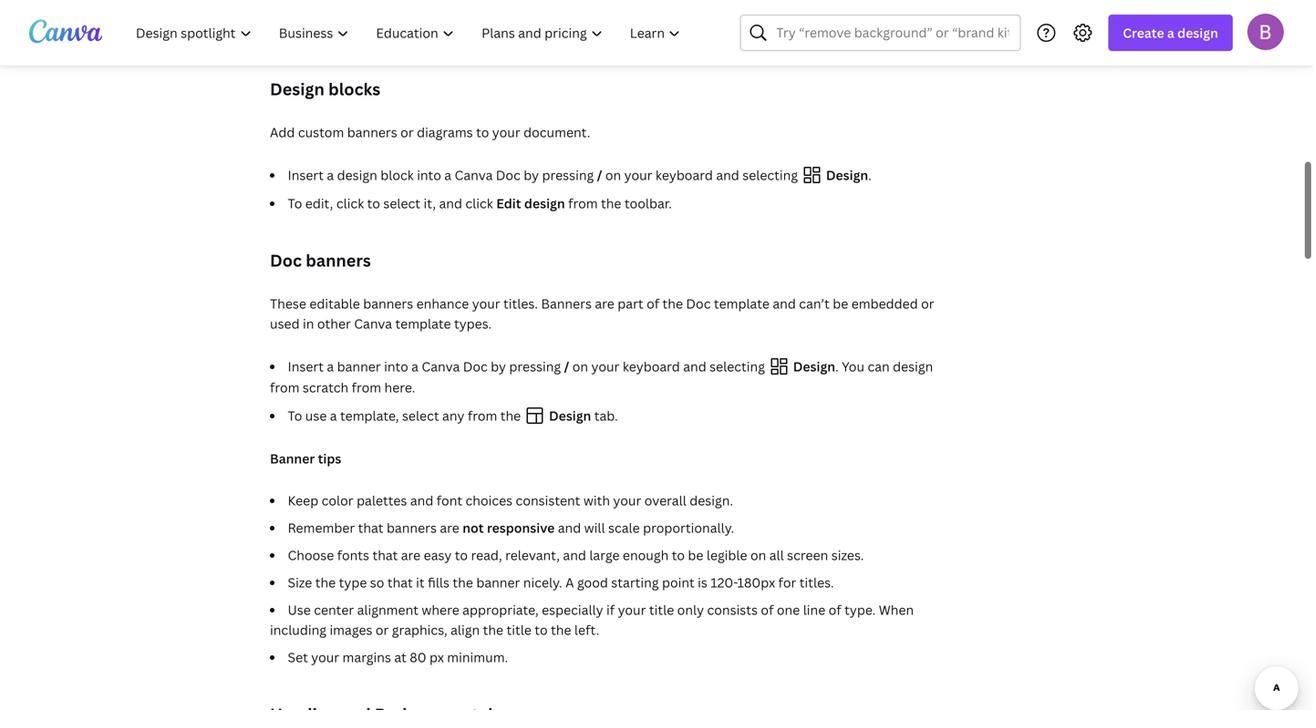 Task type: locate. For each thing, give the bounding box(es) containing it.
titles. left 'banners' at the top
[[504, 295, 538, 312]]

click right edit,
[[336, 195, 364, 212]]

is
[[698, 574, 708, 592]]

canva
[[455, 166, 493, 184], [354, 315, 392, 332], [422, 358, 460, 375]]

1 vertical spatial insert
[[288, 358, 324, 375]]

2 horizontal spatial or
[[921, 295, 935, 312]]

0 vertical spatial or
[[401, 124, 414, 141]]

title
[[649, 602, 674, 619], [507, 622, 532, 639]]

on
[[606, 166, 621, 184], [573, 358, 588, 375], [751, 547, 767, 564]]

one
[[777, 602, 800, 619]]

titles.
[[504, 295, 538, 312], [800, 574, 834, 592]]

1 vertical spatial selecting
[[710, 358, 765, 375]]

any
[[442, 407, 465, 425]]

. you can design from scratch from here.
[[270, 358, 933, 396]]

banner up scratch at the bottom of the page
[[337, 358, 381, 375]]

template down the enhance
[[395, 315, 451, 332]]

80
[[410, 649, 426, 666]]

and
[[716, 166, 740, 184], [439, 195, 462, 212], [773, 295, 796, 312], [683, 358, 707, 375], [410, 492, 434, 509], [558, 519, 581, 537], [563, 547, 586, 564]]

/
[[597, 166, 602, 184], [564, 358, 569, 375]]

doc
[[496, 166, 521, 184], [270, 249, 302, 272], [686, 295, 711, 312], [463, 358, 488, 375]]

your left document.
[[492, 124, 521, 141]]

doc up edit at left top
[[496, 166, 521, 184]]

insert for insert a banner into a canva doc by pressing / on your keyboard and selecting
[[288, 358, 324, 375]]

use center alignment where appropriate, especially if your title only consists of one line of type. when including images or graphics, align the title to the left.
[[270, 602, 914, 639]]

1 horizontal spatial click
[[466, 195, 493, 212]]

2 vertical spatial that
[[388, 574, 413, 592]]

1 vertical spatial on
[[573, 358, 588, 375]]

2 insert from the top
[[288, 358, 324, 375]]

align
[[451, 622, 480, 639]]

0 horizontal spatial into
[[384, 358, 408, 375]]

1 to from the top
[[288, 195, 302, 212]]

if
[[607, 602, 615, 619]]

2 to from the top
[[288, 407, 302, 425]]

editable
[[310, 295, 360, 312]]

banners right editable at left top
[[363, 295, 413, 312]]

design right the create
[[1178, 24, 1219, 42]]

be inside these editable banners enhance your titles. banners are part of the doc template and can't be embedded or used in other canva template types.
[[833, 295, 849, 312]]

can't
[[799, 295, 830, 312]]

template
[[714, 295, 770, 312], [395, 315, 451, 332]]

banner
[[337, 358, 381, 375], [476, 574, 520, 592]]

0 horizontal spatial title
[[507, 622, 532, 639]]

the down especially at left
[[551, 622, 571, 639]]

of inside these editable banners enhance your titles. banners are part of the doc template and can't be embedded or used in other canva template types.
[[647, 295, 660, 312]]

1 vertical spatial or
[[921, 295, 935, 312]]

canva up the any
[[422, 358, 460, 375]]

2 click from the left
[[466, 195, 493, 212]]

or
[[401, 124, 414, 141], [921, 295, 935, 312], [376, 622, 389, 639]]

to left edit,
[[288, 195, 302, 212]]

1 vertical spatial select
[[402, 407, 439, 425]]

0 horizontal spatial of
[[647, 295, 660, 312]]

left.
[[575, 622, 600, 639]]

1 vertical spatial into
[[384, 358, 408, 375]]

design
[[1178, 24, 1219, 42], [337, 166, 377, 184], [524, 195, 565, 212], [893, 358, 933, 375]]

2 horizontal spatial of
[[829, 602, 842, 619]]

0 vertical spatial on
[[606, 166, 621, 184]]

banners up easy
[[387, 519, 437, 537]]

banners down 'blocks'
[[347, 124, 397, 141]]

select left it,
[[383, 195, 421, 212]]

of left 'one' at the bottom right of the page
[[761, 602, 774, 619]]

1 horizontal spatial .
[[869, 166, 872, 184]]

1 vertical spatial to
[[288, 407, 302, 425]]

only
[[677, 602, 704, 619]]

your up types.
[[472, 295, 500, 312]]

relevant,
[[505, 547, 560, 564]]

1 click from the left
[[336, 195, 364, 212]]

1 horizontal spatial are
[[440, 519, 460, 537]]

banners for editable
[[363, 295, 413, 312]]

your inside these editable banners enhance your titles. banners are part of the doc template and can't be embedded or used in other canva template types.
[[472, 295, 500, 312]]

0 vertical spatial template
[[714, 295, 770, 312]]

insert up scratch at the bottom of the page
[[288, 358, 324, 375]]

2 vertical spatial on
[[751, 547, 767, 564]]

design right can
[[893, 358, 933, 375]]

your
[[492, 124, 521, 141], [624, 166, 653, 184], [472, 295, 500, 312], [592, 358, 620, 375], [613, 492, 642, 509], [618, 602, 646, 619], [311, 649, 339, 666]]

0 vertical spatial title
[[649, 602, 674, 619]]

banners
[[347, 124, 397, 141], [306, 249, 371, 272], [363, 295, 413, 312], [387, 519, 437, 537]]

by down document.
[[524, 166, 539, 184]]

keyboard
[[656, 166, 713, 184], [623, 358, 680, 375]]

1 horizontal spatial template
[[714, 295, 770, 312]]

0 horizontal spatial are
[[401, 547, 421, 564]]

by
[[524, 166, 539, 184], [491, 358, 506, 375]]

are left not
[[440, 519, 460, 537]]

to up point
[[672, 547, 685, 564]]

1 vertical spatial are
[[440, 519, 460, 537]]

the right the part
[[663, 295, 683, 312]]

fills
[[428, 574, 450, 592]]

doc down types.
[[463, 358, 488, 375]]

color
[[322, 492, 354, 509]]

are left easy
[[401, 547, 421, 564]]

palettes
[[357, 492, 407, 509]]

the down insert a banner into a canva doc by pressing / on your keyboard and selecting
[[501, 407, 521, 425]]

0 vertical spatial selecting
[[743, 166, 798, 184]]

1 horizontal spatial of
[[761, 602, 774, 619]]

into
[[417, 166, 441, 184], [384, 358, 408, 375]]

0 vertical spatial be
[[833, 295, 849, 312]]

where
[[422, 602, 459, 619]]

of right line at the right of page
[[829, 602, 842, 619]]

to for to edit, click to select it, and click edit design from the toolbar.
[[288, 195, 302, 212]]

banner up appropriate,
[[476, 574, 520, 592]]

1 insert from the top
[[288, 166, 324, 184]]

are left the part
[[595, 295, 615, 312]]

size
[[288, 574, 312, 592]]

large
[[590, 547, 620, 564]]

a up edit,
[[327, 166, 334, 184]]

1 horizontal spatial on
[[606, 166, 621, 184]]

1 vertical spatial banner
[[476, 574, 520, 592]]

your up scale
[[613, 492, 642, 509]]

that up so
[[373, 547, 398, 564]]

to
[[476, 124, 489, 141], [367, 195, 380, 212], [455, 547, 468, 564], [672, 547, 685, 564], [535, 622, 548, 639]]

be up is
[[688, 547, 704, 564]]

will
[[584, 519, 605, 537]]

that left it
[[388, 574, 413, 592]]

font
[[437, 492, 463, 509]]

or down 'alignment'
[[376, 622, 389, 639]]

fonts
[[337, 547, 369, 564]]

1 horizontal spatial be
[[833, 295, 849, 312]]

Try "remove background" or "brand kit" search field
[[777, 16, 1009, 50]]

to right diagrams
[[476, 124, 489, 141]]

insert a banner into a canva doc by pressing / on your keyboard and selecting
[[288, 358, 768, 375]]

1 vertical spatial titles.
[[800, 574, 834, 592]]

title down appropriate,
[[507, 622, 532, 639]]

1 horizontal spatial banner
[[476, 574, 520, 592]]

0 horizontal spatial banner
[[337, 358, 381, 375]]

doc right the part
[[686, 295, 711, 312]]

click
[[336, 195, 364, 212], [466, 195, 493, 212]]

0 vertical spatial titles.
[[504, 295, 538, 312]]

or inside these editable banners enhance your titles. banners are part of the doc template and can't be embedded or used in other canva template types.
[[921, 295, 935, 312]]

the
[[601, 195, 622, 212], [663, 295, 683, 312], [501, 407, 521, 425], [315, 574, 336, 592], [453, 574, 473, 592], [483, 622, 504, 639], [551, 622, 571, 639]]

1 vertical spatial canva
[[354, 315, 392, 332]]

to right easy
[[455, 547, 468, 564]]

into up it,
[[417, 166, 441, 184]]

1 vertical spatial that
[[373, 547, 398, 564]]

by down types.
[[491, 358, 506, 375]]

1 horizontal spatial titles.
[[800, 574, 834, 592]]

1 vertical spatial by
[[491, 358, 506, 375]]

1 horizontal spatial title
[[649, 602, 674, 619]]

1 horizontal spatial into
[[417, 166, 441, 184]]

0 vertical spatial select
[[383, 195, 421, 212]]

edit
[[496, 195, 521, 212]]

banners
[[541, 295, 592, 312]]

a
[[1168, 24, 1175, 42], [327, 166, 334, 184], [444, 166, 452, 184], [327, 358, 334, 375], [412, 358, 419, 375], [330, 407, 337, 425]]

. for .
[[869, 166, 872, 184]]

0 horizontal spatial titles.
[[504, 295, 538, 312]]

or left diagrams
[[401, 124, 414, 141]]

0 horizontal spatial .
[[836, 358, 839, 375]]

0 vertical spatial are
[[595, 295, 615, 312]]

keyboard up toolbar.
[[656, 166, 713, 184]]

1 horizontal spatial /
[[597, 166, 602, 184]]

including
[[270, 622, 327, 639]]

title left only
[[649, 602, 674, 619]]

block
[[381, 166, 414, 184]]

scratch
[[303, 379, 349, 396]]

.
[[869, 166, 872, 184], [836, 358, 839, 375]]

enhance
[[417, 295, 469, 312]]

scale
[[608, 519, 640, 537]]

these editable banners enhance your titles. banners are part of the doc template and can't be embedded or used in other canva template types.
[[270, 295, 935, 332]]

0 vertical spatial .
[[869, 166, 872, 184]]

to down especially at left
[[535, 622, 548, 639]]

0 horizontal spatial /
[[564, 358, 569, 375]]

and inside these editable banners enhance your titles. banners are part of the doc template and can't be embedded or used in other canva template types.
[[773, 295, 796, 312]]

. inside ". you can design from scratch from here."
[[836, 358, 839, 375]]

0 vertical spatial insert
[[288, 166, 324, 184]]

2 vertical spatial canva
[[422, 358, 460, 375]]

your right set
[[311, 649, 339, 666]]

0 horizontal spatial template
[[395, 315, 451, 332]]

2 vertical spatial are
[[401, 547, 421, 564]]

overall
[[645, 492, 687, 509]]

titles. up line at the right of page
[[800, 574, 834, 592]]

pressing down 'banners' at the top
[[509, 358, 561, 375]]

0 horizontal spatial click
[[336, 195, 364, 212]]

selecting
[[743, 166, 798, 184], [710, 358, 765, 375]]

0 horizontal spatial on
[[573, 358, 588, 375]]

0 vertical spatial to
[[288, 195, 302, 212]]

are inside these editable banners enhance your titles. banners are part of the doc template and can't be embedded or used in other canva template types.
[[595, 295, 615, 312]]

keyboard down the part
[[623, 358, 680, 375]]

size the type so that it fills the banner nicely. a good starting point is 120-180px for titles.
[[288, 574, 834, 592]]

design inside dropdown button
[[1178, 24, 1219, 42]]

at
[[394, 649, 407, 666]]

px
[[430, 649, 444, 666]]

legible
[[707, 547, 748, 564]]

banner
[[270, 450, 315, 467]]

0 horizontal spatial be
[[688, 547, 704, 564]]

canva right other
[[354, 315, 392, 332]]

template left can't
[[714, 295, 770, 312]]

choose fonts that are easy to read, relevant, and large enough to be legible on all screen sizes.
[[288, 547, 864, 564]]

top level navigation element
[[124, 15, 696, 51]]

0 vertical spatial into
[[417, 166, 441, 184]]

or right embedded
[[921, 295, 935, 312]]

a
[[566, 574, 574, 592]]

into up here.
[[384, 358, 408, 375]]

click left edit at left top
[[466, 195, 493, 212]]

be right can't
[[833, 295, 849, 312]]

create
[[1123, 24, 1165, 42]]

2 vertical spatial or
[[376, 622, 389, 639]]

to left use
[[288, 407, 302, 425]]

create a design button
[[1109, 15, 1233, 51]]

add custom banners or diagrams to your document.
[[270, 124, 591, 141]]

of right the part
[[647, 295, 660, 312]]

1 horizontal spatial by
[[524, 166, 539, 184]]

banners inside these editable banners enhance your titles. banners are part of the doc template and can't be embedded or used in other canva template types.
[[363, 295, 413, 312]]

0 vertical spatial banner
[[337, 358, 381, 375]]

pressing down document.
[[542, 166, 594, 184]]

180px
[[737, 574, 775, 592]]

to right edit,
[[367, 195, 380, 212]]

when
[[879, 602, 914, 619]]

it,
[[424, 195, 436, 212]]

2 horizontal spatial are
[[595, 295, 615, 312]]

a right use
[[330, 407, 337, 425]]

1 vertical spatial .
[[836, 358, 839, 375]]

canva up to edit, click to select it, and click edit design from the toolbar.
[[455, 166, 493, 184]]

select left the any
[[402, 407, 439, 425]]

0 horizontal spatial or
[[376, 622, 389, 639]]

be
[[833, 295, 849, 312], [688, 547, 704, 564]]

the inside these editable banners enhance your titles. banners are part of the doc template and can't be embedded or used in other canva template types.
[[663, 295, 683, 312]]

your right if
[[618, 602, 646, 619]]

0 vertical spatial pressing
[[542, 166, 594, 184]]

insert for insert a design block into a canva doc by pressing / on your keyboard and selecting
[[288, 166, 324, 184]]

set
[[288, 649, 308, 666]]

1 vertical spatial be
[[688, 547, 704, 564]]

types.
[[454, 315, 492, 332]]

a up to edit, click to select it, and click edit design from the toolbar.
[[444, 166, 452, 184]]

insert up edit,
[[288, 166, 324, 184]]

to
[[288, 195, 302, 212], [288, 407, 302, 425]]

a right the create
[[1168, 24, 1175, 42]]

from left scratch at the bottom of the page
[[270, 379, 300, 396]]

other
[[317, 315, 351, 332]]

that down the palettes
[[358, 519, 384, 537]]

titles. inside these editable banners enhance your titles. banners are part of the doc template and can't be embedded or used in other canva template types.
[[504, 295, 538, 312]]



Task type: vqa. For each thing, say whether or not it's contained in the screenshot.
the products
no



Task type: describe. For each thing, give the bounding box(es) containing it.
1 horizontal spatial or
[[401, 124, 414, 141]]

to for to use a template, select any from the
[[288, 407, 302, 425]]

select for any
[[402, 407, 439, 425]]

design left block
[[337, 166, 377, 184]]

sizes.
[[832, 547, 864, 564]]

your up toolbar.
[[624, 166, 653, 184]]

canva inside these editable banners enhance your titles. banners are part of the doc template and can't be embedded or used in other canva template types.
[[354, 315, 392, 332]]

these
[[270, 295, 306, 312]]

0 vertical spatial /
[[597, 166, 602, 184]]

1 vertical spatial pressing
[[509, 358, 561, 375]]

point
[[662, 574, 695, 592]]

are for and
[[440, 519, 460, 537]]

a up scratch at the bottom of the page
[[327, 358, 334, 375]]

screen
[[787, 547, 829, 564]]

use
[[288, 602, 311, 619]]

minimum.
[[447, 649, 508, 666]]

the down appropriate,
[[483, 622, 504, 639]]

used
[[270, 315, 300, 332]]

1 vertical spatial template
[[395, 315, 451, 332]]

alignment
[[357, 602, 419, 619]]

tips
[[318, 450, 341, 467]]

choices
[[466, 492, 513, 509]]

blocks
[[328, 78, 381, 100]]

your up tab.
[[592, 358, 620, 375]]

can
[[868, 358, 890, 375]]

good
[[577, 574, 608, 592]]

to edit, click to select it, and click edit design from the toolbar.
[[288, 195, 672, 212]]

here.
[[385, 379, 415, 396]]

1 vertical spatial title
[[507, 622, 532, 639]]

doc up these
[[270, 249, 302, 272]]

1 vertical spatial keyboard
[[623, 358, 680, 375]]

are for read,
[[401, 547, 421, 564]]

consists
[[707, 602, 758, 619]]

create a design
[[1123, 24, 1219, 42]]

1 vertical spatial /
[[564, 358, 569, 375]]

easy
[[424, 547, 452, 564]]

bob builder image
[[1248, 13, 1284, 50]]

tab.
[[591, 407, 618, 425]]

from up template,
[[352, 379, 381, 396]]

0 vertical spatial that
[[358, 519, 384, 537]]

or inside use center alignment where appropriate, especially if your title only consists of one line of type. when including images or graphics, align the title to the left.
[[376, 622, 389, 639]]

all
[[770, 547, 784, 564]]

use
[[305, 407, 327, 425]]

the left toolbar.
[[601, 195, 622, 212]]

to inside use center alignment where appropriate, especially if your title only consists of one line of type. when including images or graphics, align the title to the left.
[[535, 622, 548, 639]]

responsive
[[487, 519, 555, 537]]

toolbar.
[[625, 195, 672, 212]]

from right the any
[[468, 407, 497, 425]]

center
[[314, 602, 354, 619]]

diagrams
[[417, 124, 473, 141]]

for
[[779, 574, 797, 592]]

0 vertical spatial by
[[524, 166, 539, 184]]

graphics,
[[392, 622, 448, 639]]

design inside ". you can design from scratch from here."
[[893, 358, 933, 375]]

enough
[[623, 547, 669, 564]]

type.
[[845, 602, 876, 619]]

your inside use center alignment where appropriate, especially if your title only consists of one line of type. when including images or graphics, align the title to the left.
[[618, 602, 646, 619]]

template,
[[340, 407, 399, 425]]

design down insert a design block into a canva doc by pressing / on your keyboard and selecting
[[524, 195, 565, 212]]

not
[[463, 519, 484, 537]]

design blocks
[[270, 78, 381, 100]]

read,
[[471, 547, 502, 564]]

0 vertical spatial canva
[[455, 166, 493, 184]]

edit,
[[305, 195, 333, 212]]

part
[[618, 295, 644, 312]]

0 vertical spatial keyboard
[[656, 166, 713, 184]]

a inside dropdown button
[[1168, 24, 1175, 42]]

embedded
[[852, 295, 918, 312]]

appropriate,
[[463, 602, 539, 619]]

proportionally.
[[643, 519, 735, 537]]

remember
[[288, 519, 355, 537]]

you
[[842, 358, 865, 375]]

custom
[[298, 124, 344, 141]]

add
[[270, 124, 295, 141]]

in
[[303, 315, 314, 332]]

banner tips
[[270, 450, 341, 467]]

type
[[339, 574, 367, 592]]

. for . you can design from scratch from here.
[[836, 358, 839, 375]]

0 horizontal spatial by
[[491, 358, 506, 375]]

the right "fills"
[[453, 574, 473, 592]]

remember that banners are not responsive and will scale proportionally.
[[288, 519, 735, 537]]

the right size on the bottom of the page
[[315, 574, 336, 592]]

starting
[[611, 574, 659, 592]]

nicely.
[[523, 574, 563, 592]]

banners for that
[[387, 519, 437, 537]]

doc inside these editable banners enhance your titles. banners are part of the doc template and can't be embedded or used in other canva template types.
[[686, 295, 711, 312]]

120-
[[711, 574, 737, 592]]

with
[[584, 492, 610, 509]]

a up here.
[[412, 358, 419, 375]]

banners for custom
[[347, 124, 397, 141]]

to use a template, select any from the
[[288, 407, 524, 425]]

banners up editable at left top
[[306, 249, 371, 272]]

images
[[330, 622, 373, 639]]

from down insert a design block into a canva doc by pressing / on your keyboard and selecting
[[568, 195, 598, 212]]

insert a design block into a canva doc by pressing / on your keyboard and selecting
[[288, 166, 801, 184]]

document.
[[524, 124, 591, 141]]

especially
[[542, 602, 603, 619]]

choose
[[288, 547, 334, 564]]

consistent
[[516, 492, 581, 509]]

set your margins at 80 px minimum.
[[288, 649, 508, 666]]

select for it,
[[383, 195, 421, 212]]

line
[[803, 602, 826, 619]]

design.
[[690, 492, 733, 509]]

2 horizontal spatial on
[[751, 547, 767, 564]]

so
[[370, 574, 384, 592]]

it
[[416, 574, 425, 592]]



